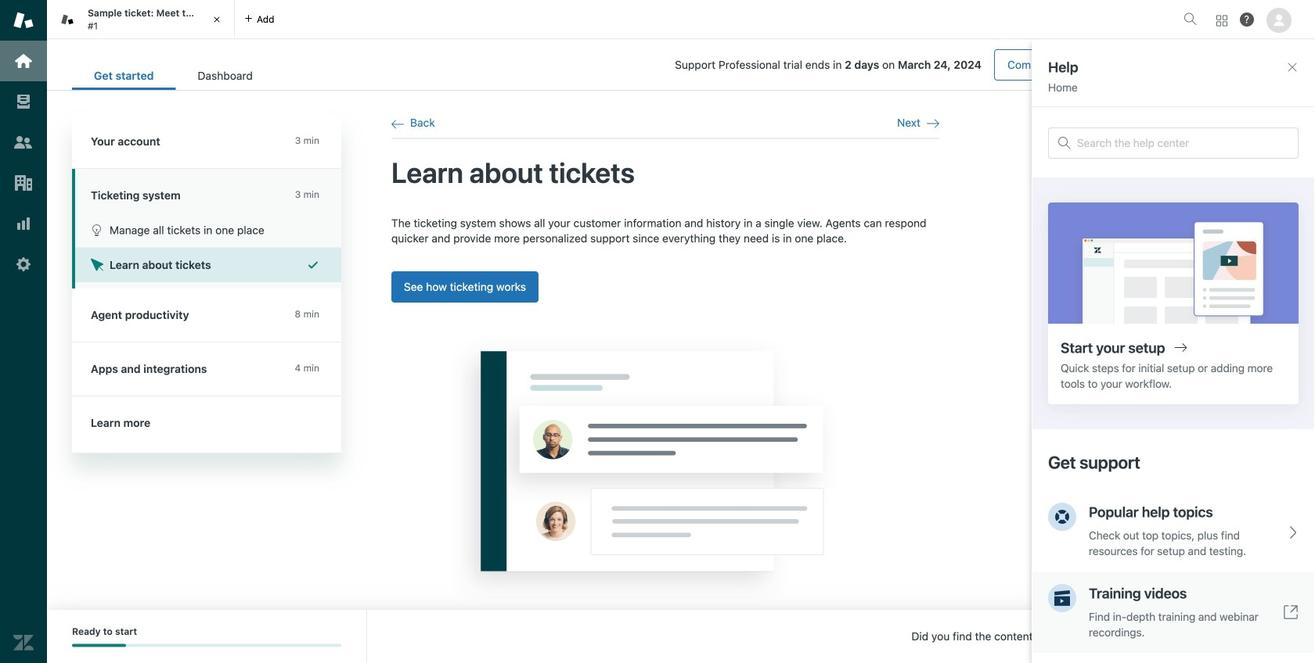 Task type: describe. For each thing, give the bounding box(es) containing it.
organizations image
[[13, 173, 34, 193]]

main element
[[0, 0, 47, 664]]

views image
[[13, 92, 34, 112]]

admin image
[[13, 254, 34, 275]]

get started image
[[13, 51, 34, 71]]

get help image
[[1240, 13, 1254, 27]]

zendesk support image
[[13, 10, 34, 31]]

tabs tab list
[[47, 0, 1178, 39]]



Task type: vqa. For each thing, say whether or not it's contained in the screenshot.
grid
no



Task type: locate. For each thing, give the bounding box(es) containing it.
progress bar
[[72, 645, 341, 648]]

reporting image
[[13, 214, 34, 234]]

tab
[[47, 0, 235, 39], [176, 61, 275, 90]]

close image
[[209, 12, 225, 27]]

0 vertical spatial tab
[[47, 0, 235, 39]]

1 vertical spatial tab
[[176, 61, 275, 90]]

heading
[[72, 115, 341, 169]]

customers image
[[13, 132, 34, 153]]

zendesk image
[[13, 633, 34, 654]]

zendesk products image
[[1217, 15, 1228, 26]]

March 24, 2024 text field
[[898, 58, 982, 71]]

tab list
[[72, 61, 275, 90]]



